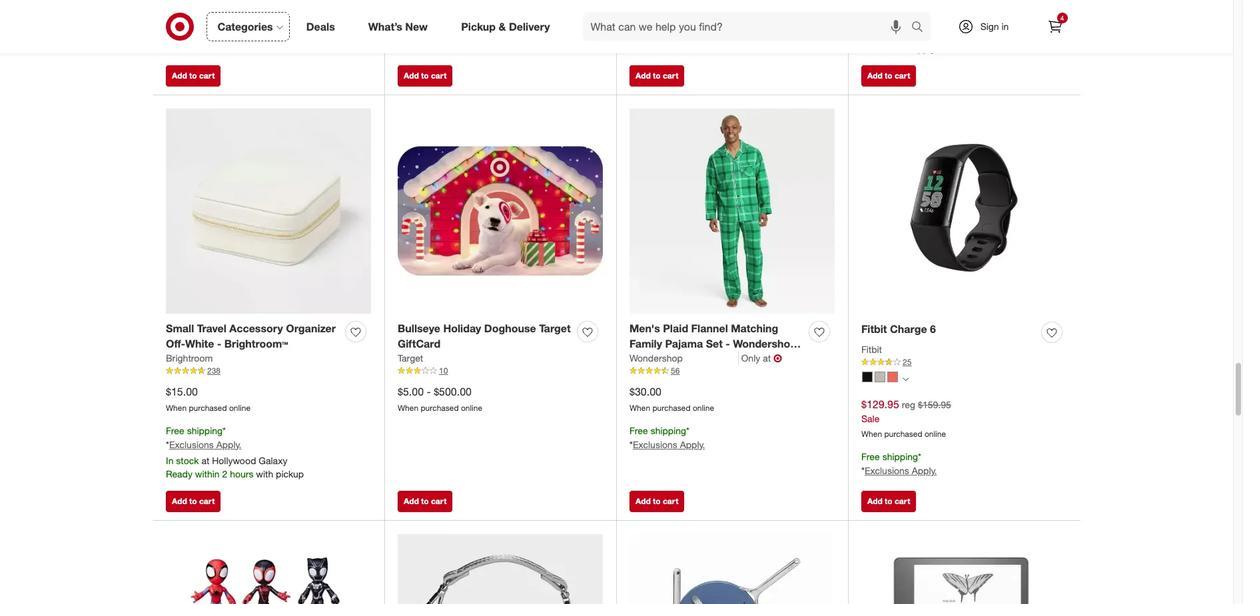 Task type: locate. For each thing, give the bounding box(es) containing it.
sign in
[[981, 21, 1009, 32]]

1 vertical spatial only
[[742, 353, 761, 364]]

purchased down $30.00
[[653, 403, 691, 413]]

add to cart button
[[166, 66, 221, 87], [398, 66, 453, 87], [630, 66, 685, 87], [862, 66, 917, 87], [166, 491, 221, 513], [398, 491, 453, 513], [630, 491, 685, 513], [862, 491, 917, 513]]

1 vertical spatial free shipping * * exclusions apply.
[[630, 425, 705, 450]]

delivery
[[509, 20, 550, 33]]

only inside only ships with $35 orders free shipping * * exclusions apply.
[[862, 16, 878, 26]]

small travel accessory organizer off-white - brightroom™ image
[[166, 109, 371, 314], [166, 109, 371, 314]]

$30.00
[[630, 385, 662, 399]]

target right doghouse
[[539, 322, 571, 336]]

2 vertical spatial free shipping * * exclusions apply.
[[862, 451, 937, 477]]

1 horizontal spatial only
[[862, 16, 878, 26]]

online down $159.95
[[925, 429, 947, 439]]

1 horizontal spatial free shipping * * exclusions apply.
[[630, 425, 705, 450]]

- down "travel"
[[217, 337, 222, 351]]

cart
[[199, 71, 215, 81], [431, 71, 447, 81], [663, 71, 679, 81], [895, 71, 911, 81], [199, 497, 215, 507], [431, 497, 447, 507], [663, 497, 679, 507], [895, 497, 911, 507]]

hollywood
[[697, 22, 741, 34], [212, 455, 256, 466]]

free shipping * * exclusions apply. for fitbit charge 6
[[862, 451, 937, 477]]

2 horizontal spatial at
[[763, 353, 771, 364]]

hollywood up hours
[[212, 455, 256, 466]]

exclusions
[[633, 6, 678, 18], [169, 28, 214, 39], [865, 43, 910, 54], [169, 439, 214, 450], [633, 439, 678, 450], [865, 465, 910, 477]]

galaxy inside free shipping * * exclusions apply. in stock at  hollywood galaxy ready within 2 hours with pickup
[[259, 455, 288, 466]]

fitbit
[[862, 323, 888, 336], [862, 344, 883, 356]]

0 horizontal spatial -
[[217, 337, 222, 351]]

0 horizontal spatial only
[[742, 353, 761, 364]]

porcelain / silver aluminum image
[[875, 372, 886, 383]]

1 horizontal spatial with
[[902, 16, 916, 26]]

2
[[222, 468, 227, 480]]

when down $15.00
[[166, 403, 187, 413]]

available
[[648, 22, 684, 34]]

apply.
[[680, 6, 705, 18], [216, 28, 242, 39], [912, 43, 937, 54], [216, 439, 242, 450], [680, 439, 705, 450], [912, 465, 937, 477]]

1 horizontal spatial target
[[539, 322, 571, 336]]

fitbit link
[[862, 344, 883, 357]]

obsidian / black aluminum image
[[863, 372, 873, 383]]

only
[[862, 16, 878, 26], [742, 353, 761, 364]]

when down $5.00
[[398, 403, 419, 413]]

when down sale
[[862, 429, 883, 439]]

1 vertical spatial target
[[398, 353, 423, 364]]

online down the 56 link at bottom right
[[693, 403, 715, 413]]

0 vertical spatial free shipping * * exclusions apply.
[[166, 14, 242, 39]]

add to cart
[[172, 71, 215, 81], [404, 71, 447, 81], [636, 71, 679, 81], [868, 71, 911, 81], [172, 497, 215, 507], [404, 497, 447, 507], [636, 497, 679, 507], [868, 497, 911, 507]]

-
[[217, 337, 222, 351], [726, 337, 731, 351], [427, 385, 431, 399]]

online inside $15.00 when purchased online
[[229, 403, 251, 413]]

deals link
[[295, 12, 352, 41]]

0 vertical spatial at
[[686, 22, 694, 34]]

charge
[[891, 323, 928, 336]]

0 vertical spatial target
[[539, 322, 571, 336]]

categories link
[[206, 12, 290, 41]]

online up free shipping * * exclusions apply. in stock at  hollywood galaxy ready within 2 hours with pickup
[[229, 403, 251, 413]]

purchased inside "$5.00 - $500.00 when purchased online"
[[421, 403, 459, 413]]

only for ¬
[[742, 353, 761, 364]]

free inside free shipping * * exclusions apply. in stock at  hollywood galaxy ready within 2 hours with pickup
[[166, 425, 184, 437]]

search button
[[906, 12, 938, 44]]

exclusions up available
[[633, 6, 678, 18]]

* exclusions apply. not available at hollywood galaxy check nearby stores
[[630, 6, 772, 47]]

men's plaid flannel matching family pajama set - wondershop™ green image
[[630, 109, 835, 314], [630, 109, 835, 314]]

only left ships
[[862, 16, 878, 26]]

at up stores
[[686, 22, 694, 34]]

micro nano satchel handbag - a new day™ image
[[398, 534, 603, 605], [398, 534, 603, 605]]

1 horizontal spatial -
[[427, 385, 431, 399]]

0 horizontal spatial at
[[202, 455, 210, 466]]

0 horizontal spatial hollywood
[[212, 455, 256, 466]]

online
[[229, 403, 251, 413], [461, 403, 483, 413], [693, 403, 715, 413], [925, 429, 947, 439]]

with
[[902, 16, 916, 26], [256, 468, 273, 480]]

1 horizontal spatial hollywood
[[697, 22, 741, 34]]

238
[[207, 366, 221, 376]]

organizer
[[286, 322, 336, 336]]

0 vertical spatial with
[[902, 16, 916, 26]]

0 vertical spatial fitbit
[[862, 323, 888, 336]]

1 horizontal spatial at
[[686, 22, 694, 34]]

1 horizontal spatial galaxy
[[744, 22, 772, 34]]

purchased down $15.00
[[189, 403, 227, 413]]

target
[[539, 322, 571, 336], [398, 353, 423, 364]]

- inside "$5.00 - $500.00 when purchased online"
[[427, 385, 431, 399]]

hollywood up stores
[[697, 22, 741, 34]]

238 link
[[166, 365, 371, 377]]

only down wondershop™
[[742, 353, 761, 364]]

nearby
[[659, 36, 688, 47]]

online inside $129.95 reg $159.95 sale when purchased online
[[925, 429, 947, 439]]

- right $5.00
[[427, 385, 431, 399]]

2 vertical spatial at
[[202, 455, 210, 466]]

fitbit up fitbit link
[[862, 323, 888, 336]]

56 link
[[630, 365, 835, 377]]

orders
[[934, 16, 957, 26]]

- right set in the right of the page
[[726, 337, 731, 351]]

in
[[1002, 21, 1009, 32]]

at inside free shipping * * exclusions apply. in stock at  hollywood galaxy ready within 2 hours with pickup
[[202, 455, 210, 466]]

1 vertical spatial hollywood
[[212, 455, 256, 466]]

marvel spidey and his amazing friends team spidey and friends figure collection 7pk (target exclusive) image
[[166, 534, 371, 605], [166, 534, 371, 605]]

What can we help you find? suggestions appear below search field
[[583, 12, 915, 41]]

0 horizontal spatial target
[[398, 353, 423, 364]]

1 fitbit from the top
[[862, 323, 888, 336]]

exclusions left categories at left top
[[169, 28, 214, 39]]

0 horizontal spatial with
[[256, 468, 273, 480]]

apply. inside only ships with $35 orders free shipping * * exclusions apply.
[[912, 43, 937, 54]]

flannel
[[692, 322, 728, 336]]

hollywood inside the * exclusions apply. not available at hollywood galaxy check nearby stores
[[697, 22, 741, 34]]

add
[[172, 71, 187, 81], [404, 71, 419, 81], [636, 71, 651, 81], [868, 71, 883, 81], [172, 497, 187, 507], [404, 497, 419, 507], [636, 497, 651, 507], [868, 497, 883, 507]]

plaid
[[663, 322, 689, 336]]

within
[[195, 468, 220, 480]]

25
[[903, 358, 912, 368]]

1 vertical spatial at
[[763, 353, 771, 364]]

all colors element
[[903, 375, 909, 383]]

1 vertical spatial with
[[256, 468, 273, 480]]

search
[[906, 21, 938, 34]]

reg
[[902, 400, 916, 411]]

caraway home 9pc non-stick ceramic cookware set image
[[630, 534, 835, 605], [630, 534, 835, 605]]

only inside the only at ¬
[[742, 353, 761, 364]]

¬
[[774, 352, 783, 365]]

exclusions down $30.00 when purchased online
[[633, 439, 678, 450]]

free shipping * * exclusions apply.
[[166, 14, 242, 39], [630, 425, 705, 450], [862, 451, 937, 477]]

$159.95
[[919, 400, 952, 411]]

when
[[166, 403, 187, 413], [398, 403, 419, 413], [630, 403, 651, 413], [862, 429, 883, 439]]

target down giftcard
[[398, 353, 423, 364]]

hours
[[230, 468, 254, 480]]

fitbit charge 6 link
[[862, 322, 937, 337]]

what's
[[368, 20, 403, 33]]

giftcard
[[398, 337, 441, 351]]

apply. inside free shipping * * exclusions apply. in stock at  hollywood galaxy ready within 2 hours with pickup
[[216, 439, 242, 450]]

2 horizontal spatial free shipping * * exclusions apply.
[[862, 451, 937, 477]]

0 vertical spatial hollywood
[[697, 22, 741, 34]]

1 vertical spatial fitbit
[[862, 344, 883, 356]]

online down $500.00
[[461, 403, 483, 413]]

not
[[630, 22, 645, 34]]

pajama
[[666, 337, 703, 351]]

2 horizontal spatial -
[[726, 337, 731, 351]]

at up within
[[202, 455, 210, 466]]

brightroom link
[[166, 352, 213, 365]]

with left $35
[[902, 16, 916, 26]]

when down $30.00
[[630, 403, 651, 413]]

exclusions apply. link
[[633, 6, 705, 18], [169, 28, 242, 39], [865, 43, 937, 54], [169, 439, 242, 450], [633, 439, 705, 450], [865, 465, 937, 477]]

purchased down the "reg"
[[885, 429, 923, 439]]

0 horizontal spatial galaxy
[[259, 455, 288, 466]]

galaxy
[[744, 22, 772, 34], [259, 455, 288, 466]]

at
[[686, 22, 694, 34], [763, 353, 771, 364], [202, 455, 210, 466]]

$15.00
[[166, 385, 198, 399]]

purchased down $500.00
[[421, 403, 459, 413]]

doghouse
[[484, 322, 536, 336]]

to
[[189, 71, 197, 81], [421, 71, 429, 81], [653, 71, 661, 81], [885, 71, 893, 81], [189, 497, 197, 507], [421, 497, 429, 507], [653, 497, 661, 507], [885, 497, 893, 507]]

2 fitbit from the top
[[862, 344, 883, 356]]

0 vertical spatial galaxy
[[744, 22, 772, 34]]

1 vertical spatial galaxy
[[259, 455, 288, 466]]

0 vertical spatial only
[[862, 16, 878, 26]]

exclusions up the stock
[[169, 439, 214, 450]]

white
[[185, 337, 214, 351]]

matching
[[731, 322, 779, 336]]

men's
[[630, 322, 660, 336]]

fitbit charge 6 image
[[862, 109, 1068, 315], [862, 109, 1068, 315]]

check nearby stores button
[[630, 35, 716, 48]]

$30.00 when purchased online
[[630, 385, 715, 413]]

small travel accessory organizer off-white - brightroom™
[[166, 322, 336, 351]]

bullseye holiday doghouse target giftcard link
[[398, 322, 572, 352]]

with right hours
[[256, 468, 273, 480]]

at inside the * exclusions apply. not available at hollywood galaxy check nearby stores
[[686, 22, 694, 34]]

hollywood inside free shipping * * exclusions apply. in stock at  hollywood galaxy ready within 2 hours with pickup
[[212, 455, 256, 466]]

bullseye holiday doghouse target giftcard image
[[398, 109, 603, 314]]

free
[[166, 14, 184, 25], [398, 27, 416, 39], [862, 29, 880, 40], [166, 425, 184, 437], [630, 425, 648, 437], [862, 451, 880, 463]]

online inside $30.00 when purchased online
[[693, 403, 715, 413]]

when inside "$5.00 - $500.00 when purchased online"
[[398, 403, 419, 413]]

fitbit up obsidian / black aluminum icon
[[862, 344, 883, 356]]

off-
[[166, 337, 185, 351]]

exclusions down ships
[[865, 43, 910, 54]]

with inside only ships with $35 orders free shipping * * exclusions apply.
[[902, 16, 916, 26]]

at left ¬
[[763, 353, 771, 364]]

amazon kindle scribe 10.2" 16gb e-reader - gray image
[[862, 534, 1068, 605], [862, 534, 1068, 605]]

&
[[499, 20, 506, 33]]



Task type: describe. For each thing, give the bounding box(es) containing it.
fitbit charge 6
[[862, 323, 937, 336]]

exclusions inside free shipping * * exclusions apply. in stock at  hollywood galaxy ready within 2 hours with pickup
[[169, 439, 214, 450]]

travel
[[197, 322, 227, 336]]

ships
[[880, 16, 899, 26]]

men's plaid flannel matching family pajama set - wondershop™ green link
[[630, 322, 804, 366]]

when inside $15.00 when purchased online
[[166, 403, 187, 413]]

free shipping
[[398, 27, 455, 39]]

wondershop link
[[630, 352, 739, 365]]

exclusions inside the * exclusions apply. not available at hollywood galaxy check nearby stores
[[633, 6, 678, 18]]

sale
[[862, 413, 880, 425]]

exclusions down sale
[[865, 465, 910, 477]]

10 link
[[398, 365, 603, 377]]

wondershop™
[[733, 337, 803, 351]]

new
[[406, 20, 428, 33]]

galaxy inside the * exclusions apply. not available at hollywood galaxy check nearby stores
[[744, 22, 772, 34]]

purchased inside $129.95 reg $159.95 sale when purchased online
[[885, 429, 923, 439]]

target link
[[398, 352, 423, 365]]

exclusions inside only ships with $35 orders free shipping * * exclusions apply.
[[865, 43, 910, 54]]

small
[[166, 322, 194, 336]]

10
[[439, 366, 448, 376]]

purchased inside $30.00 when purchased online
[[653, 403, 691, 413]]

what's new
[[368, 20, 428, 33]]

deals
[[306, 20, 335, 33]]

purchased inside $15.00 when purchased online
[[189, 403, 227, 413]]

* inside the * exclusions apply. not available at hollywood galaxy check nearby stores
[[630, 6, 633, 18]]

shipping inside free shipping * * exclusions apply. in stock at  hollywood galaxy ready within 2 hours with pickup
[[187, 425, 223, 437]]

fitbit for fitbit charge 6
[[862, 323, 888, 336]]

at inside the only at ¬
[[763, 353, 771, 364]]

only for with
[[862, 16, 878, 26]]

accessory
[[230, 322, 283, 336]]

$35
[[919, 16, 932, 26]]

brightroom
[[166, 353, 213, 364]]

free inside only ships with $35 orders free shipping * * exclusions apply.
[[862, 29, 880, 40]]

target inside bullseye holiday doghouse target giftcard
[[539, 322, 571, 336]]

holiday
[[444, 322, 482, 336]]

small travel accessory organizer off-white - brightroom™ link
[[166, 322, 340, 352]]

check
[[630, 36, 657, 47]]

0 horizontal spatial free shipping * * exclusions apply.
[[166, 14, 242, 39]]

green
[[630, 353, 661, 366]]

stock
[[176, 455, 199, 466]]

fitbit for fitbit
[[862, 344, 883, 356]]

bullseye holiday doghouse target giftcard
[[398, 322, 571, 351]]

only ships with $35 orders free shipping * * exclusions apply.
[[862, 16, 957, 54]]

pickup
[[461, 20, 496, 33]]

$129.95 reg $159.95 sale when purchased online
[[862, 398, 952, 439]]

stores
[[691, 36, 716, 47]]

set
[[706, 337, 723, 351]]

pickup & delivery link
[[450, 12, 567, 41]]

$15.00 when purchased online
[[166, 385, 251, 413]]

all colors image
[[903, 377, 909, 383]]

4
[[1061, 14, 1065, 22]]

pickup & delivery
[[461, 20, 550, 33]]

bullseye
[[398, 322, 441, 336]]

only at ¬
[[742, 352, 783, 365]]

what's new link
[[357, 12, 445, 41]]

men's plaid flannel matching family pajama set - wondershop™ green
[[630, 322, 803, 366]]

sign in link
[[947, 12, 1030, 41]]

6
[[931, 323, 937, 336]]

$5.00
[[398, 385, 424, 399]]

$129.95
[[862, 398, 900, 412]]

ready
[[166, 468, 193, 480]]

$5.00 - $500.00 when purchased online
[[398, 385, 483, 413]]

with inside free shipping * * exclusions apply. in stock at  hollywood galaxy ready within 2 hours with pickup
[[256, 468, 273, 480]]

sign
[[981, 21, 1000, 32]]

apply. inside the * exclusions apply. not available at hollywood galaxy check nearby stores
[[680, 6, 705, 18]]

family
[[630, 337, 663, 351]]

$500.00
[[434, 385, 472, 399]]

free shipping * * exclusions apply. for men's plaid flannel matching family pajama set - wondershop™ green
[[630, 425, 705, 450]]

brightroom™
[[225, 337, 288, 351]]

in
[[166, 455, 174, 466]]

shipping inside only ships with $35 orders free shipping * * exclusions apply.
[[883, 29, 919, 40]]

categories
[[218, 20, 273, 33]]

56
[[671, 366, 680, 376]]

wondershop
[[630, 353, 683, 364]]

when inside $129.95 reg $159.95 sale when purchased online
[[862, 429, 883, 439]]

pickup
[[276, 468, 304, 480]]

coral / champagne gold aluminum image
[[888, 372, 899, 383]]

free shipping * * exclusions apply. in stock at  hollywood galaxy ready within 2 hours with pickup
[[166, 425, 304, 480]]

25 link
[[862, 357, 1068, 369]]

when inside $30.00 when purchased online
[[630, 403, 651, 413]]

- inside the "small travel accessory organizer off-white - brightroom™"
[[217, 337, 222, 351]]

online inside "$5.00 - $500.00 when purchased online"
[[461, 403, 483, 413]]

4 link
[[1041, 12, 1070, 41]]

- inside men's plaid flannel matching family pajama set - wondershop™ green
[[726, 337, 731, 351]]



Task type: vqa. For each thing, say whether or not it's contained in the screenshot.
When inside $5.00 - $500.00 When purchased online
yes



